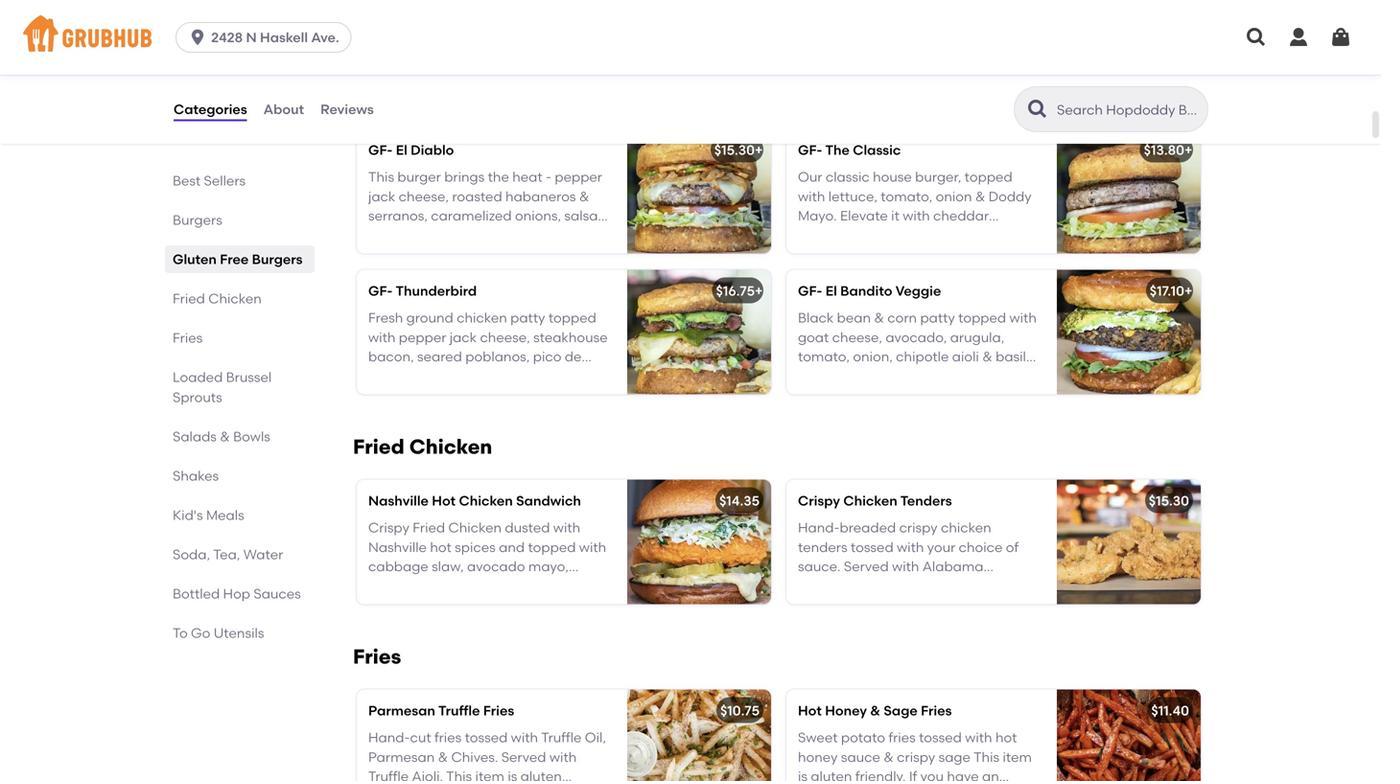 Task type: locate. For each thing, give the bounding box(es) containing it.
sellers
[[204, 173, 246, 189]]

cheese, inside creamy goat cheese, field mushrooms, lettuce, tomato, onion, mayo & basil pesto sauce.    this item is gluten friendly, if you have an allergy please let the kitchen know
[[888, 28, 938, 44]]

1 horizontal spatial el
[[826, 283, 837, 299]]

1 horizontal spatial lettuce,
[[881, 47, 930, 64]]

crispy inside the hand-breaded crispy chicken tenders tossed with your choice of sauce.  served with alabama comeback sauce & hd ranch
[[899, 520, 938, 536]]

1 horizontal spatial please
[[845, 106, 889, 122]]

you inside sweet potato fries tossed with hot honey sauce & crispy sage      this item is gluten friendly.  if you have
[[921, 769, 944, 782]]

0 vertical spatial crispy
[[798, 493, 840, 509]]

served right chives.
[[501, 750, 546, 766]]

have down onion.
[[550, 86, 582, 103]]

n
[[246, 29, 257, 46]]

item inside sweet potato fries tossed with hot honey sauce & crispy sage      this item is gluten friendly.  if you have
[[1003, 750, 1032, 766]]

is inside hand-cut fries tossed with truffle oil, parmesan & chives. served with truffle aioli.      this item is glut
[[508, 769, 517, 782]]

1 horizontal spatial an
[[982, 86, 999, 103]]

tossed inside the hand-breaded crispy chicken tenders tossed with your choice of sauce.  served with alabama comeback sauce & hd ranch
[[851, 540, 894, 556]]

fried chicken up nashville hot chicken sandwich
[[353, 435, 492, 459]]

kitchen inside creamy goat cheese, field mushrooms, lettuce, tomato, onion, mayo & basil pesto sauce.    this item is gluten friendly, if you have an allergy please let the kitchen know
[[936, 106, 984, 122]]

2 parmesan from the top
[[368, 750, 435, 766]]

is down honey
[[798, 769, 808, 782]]

& down poblanos,
[[506, 67, 516, 83]]

1 horizontal spatial if
[[910, 86, 917, 103]]

fries right 'cut'
[[435, 730, 462, 746]]

sauce left hd
[[871, 578, 911, 595]]

1 horizontal spatial friendly,
[[855, 86, 906, 103]]

crispy up cabbage
[[368, 520, 410, 536]]

let down 'tomato'
[[462, 106, 478, 122]]

this right sage
[[974, 750, 1000, 766]]

crispy up tenders
[[798, 493, 840, 509]]

hand- for cut
[[368, 730, 410, 746]]

gf- left the
[[798, 142, 822, 158]]

2 know from the left
[[987, 106, 1021, 122]]

an down onion,
[[982, 86, 999, 103]]

know left search icon at the top right of the page
[[987, 106, 1021, 122]]

1 horizontal spatial kitchen
[[936, 106, 984, 122]]

hot up spices
[[432, 493, 456, 509]]

2 horizontal spatial tossed
[[919, 730, 962, 746]]

gluten down honey
[[811, 769, 852, 782]]

if for &
[[512, 86, 520, 103]]

bottled
[[173, 586, 220, 602]]

+ for $15.30
[[755, 142, 763, 158]]

about
[[263, 101, 304, 117]]

0 vertical spatial hot
[[430, 540, 452, 556]]

gf- the classic image
[[1057, 129, 1201, 254]]

cheese,
[[449, 28, 499, 44], [888, 28, 938, 44]]

if inside creamy goat cheese, field mushrooms, lettuce, tomato, onion, mayo & basil pesto sauce.    this item is gluten friendly, if you have an allergy please let the kitchen know
[[910, 86, 917, 103]]

you inside creamy goat cheese, field mushrooms, lettuce, tomato, onion, mayo & basil pesto sauce.    this item is gluten friendly, if you have an allergy please let the kitchen know
[[921, 86, 944, 103]]

choice
[[959, 540, 1003, 556]]

fries up the loaded
[[173, 330, 203, 346]]

sauce inside the hand-breaded crispy chicken tenders tossed with your choice of sauce.  served with alabama comeback sauce & hd ranch
[[871, 578, 911, 595]]

& left hd
[[914, 578, 924, 595]]

0 horizontal spatial served
[[501, 750, 546, 766]]

if inside pepper jack cheese, steakhouse bacon, seared poblanos, chipotle aioli, lettuce, tomato & onion.    this item is gluten friendly, if you have an allergy please let the kitchen know
[[512, 86, 520, 103]]

item down chives.
[[475, 769, 505, 782]]

1 horizontal spatial the
[[911, 106, 933, 122]]

lettuce, down 'seared'
[[402, 67, 451, 83]]

hot up sweet on the bottom right
[[798, 703, 822, 719]]

fries right "sage"
[[921, 703, 952, 719]]

oil,
[[585, 730, 606, 746]]

0 horizontal spatial $15.30
[[714, 142, 755, 158]]

0 horizontal spatial truffle
[[368, 769, 409, 782]]

know for pepper jack cheese, steakhouse bacon, seared poblanos, chipotle aioli, lettuce, tomato & onion.    this item is gluten friendly, if you have an allergy please let the kitchen know
[[557, 106, 592, 122]]

sauce down the potato
[[841, 750, 881, 766]]

gluten down 'mayo'
[[811, 86, 852, 103]]

is inside sweet potato fries tossed with hot honey sauce & crispy sage      this item is gluten friendly.  if you have
[[798, 769, 808, 782]]

1 vertical spatial sauce.
[[798, 559, 841, 575]]

0 vertical spatial truffle
[[438, 703, 480, 719]]

1 if from the left
[[512, 86, 520, 103]]

have inside sweet potato fries tossed with hot honey sauce & crispy sage      this item is gluten friendly.  if you have
[[947, 769, 979, 782]]

& inside hand-cut fries tossed with truffle oil, parmesan & chives. served with truffle aioli.      this item is glut
[[438, 750, 448, 766]]

item down aioli,
[[368, 86, 398, 103]]

allergy for pepper jack cheese, steakhouse bacon, seared poblanos, chipotle aioli, lettuce, tomato & onion.    this item is gluten friendly, if you have an allergy please let the kitchen know
[[368, 106, 412, 122]]

& down mushrooms, on the top of page
[[838, 67, 848, 83]]

soda,
[[173, 547, 210, 563]]

of
[[1006, 540, 1019, 556]]

2 horizontal spatial truffle
[[541, 730, 582, 746]]

with
[[553, 520, 581, 536], [579, 540, 606, 556], [897, 540, 924, 556], [892, 559, 919, 575], [511, 730, 538, 746], [965, 730, 992, 746], [550, 750, 577, 766]]

friendly, inside creamy goat cheese, field mushrooms, lettuce, tomato, onion, mayo & basil pesto sauce.    this item is gluten friendly, if you have an allergy please let the kitchen know
[[855, 86, 906, 103]]

2 an from the left
[[982, 86, 999, 103]]

2 vertical spatial truffle
[[368, 769, 409, 782]]

loaded brussel sprouts
[[173, 369, 272, 406]]

gluten down 'seared'
[[414, 86, 455, 103]]

fries up hand-cut fries tossed with truffle oil, parmesan & chives. served with truffle aioli.      this item is glut
[[483, 703, 514, 719]]

an for onion,
[[982, 86, 999, 103]]

know inside creamy goat cheese, field mushrooms, lettuce, tomato, onion, mayo & basil pesto sauce.    this item is gluten friendly, if you have an allergy please let the kitchen know
[[987, 106, 1021, 122]]

0 horizontal spatial kitchen
[[506, 106, 554, 122]]

dusted
[[505, 520, 550, 536]]

1 vertical spatial burgers
[[252, 251, 303, 268]]

2 horizontal spatial fried
[[413, 520, 445, 536]]

2 let from the left
[[892, 106, 908, 122]]

loaded
[[173, 369, 223, 386]]

alabama down the your
[[923, 559, 984, 575]]

lettuce, inside creamy goat cheese, field mushrooms, lettuce, tomato, onion, mayo & basil pesto sauce.    this item is gluten friendly, if you have an allergy please let the kitchen know
[[881, 47, 930, 64]]

0 vertical spatial $15.30
[[714, 142, 755, 158]]

Search Hopdoddy Burger Bar search field
[[1055, 101, 1202, 119]]

1 comeback from the left
[[433, 578, 503, 595]]

gf-
[[368, 142, 393, 158], [798, 142, 822, 158], [368, 283, 393, 299], [798, 283, 822, 299]]

you inside pepper jack cheese, steakhouse bacon, seared poblanos, chipotle aioli, lettuce, tomato & onion.    this item is gluten friendly, if you have an allergy please let the kitchen know
[[523, 86, 547, 103]]

1 the from the left
[[482, 106, 503, 122]]

0 vertical spatial el
[[396, 142, 407, 158]]

fries down "sage"
[[889, 730, 916, 746]]

have inside pepper jack cheese, steakhouse bacon, seared poblanos, chipotle aioli, lettuce, tomato & onion.    this item is gluten friendly, if you have an allergy please let the kitchen know
[[550, 86, 582, 103]]

please up the diablo
[[415, 106, 459, 122]]

free
[[220, 251, 249, 268]]

0 vertical spatial crispy
[[899, 520, 938, 536]]

gluten for &
[[811, 86, 852, 103]]

el
[[396, 142, 407, 158], [826, 283, 837, 299]]

fries inside sweet potato fries tossed with hot honey sauce & crispy sage      this item is gluten friendly.  if you have
[[889, 730, 916, 746]]

0 vertical spatial nashville
[[368, 493, 429, 509]]

gf- el diablo image
[[627, 129, 771, 254]]

2 friendly, from the left
[[855, 86, 906, 103]]

bandito
[[840, 283, 893, 299]]

this
[[562, 67, 588, 83], [971, 67, 997, 83], [974, 750, 1000, 766], [446, 769, 472, 782]]

if
[[512, 86, 520, 103], [910, 86, 917, 103]]

item down onion,
[[1000, 67, 1029, 83]]

item
[[1000, 67, 1029, 83], [368, 86, 398, 103], [1003, 750, 1032, 766], [475, 769, 505, 782]]

1 vertical spatial lettuce,
[[402, 67, 451, 83]]

parmesan down 'cut'
[[368, 750, 435, 766]]

you down onion.
[[523, 86, 547, 103]]

2 allergy from the left
[[798, 106, 842, 122]]

1 horizontal spatial know
[[987, 106, 1021, 122]]

you for onion.
[[523, 86, 547, 103]]

$15.30 for $15.30 +
[[714, 142, 755, 158]]

0 vertical spatial parmesan
[[368, 703, 435, 719]]

tossed
[[851, 540, 894, 556], [465, 730, 508, 746], [919, 730, 962, 746]]

chicken inside crispy fried chicken dusted with nashville hot spices and topped with cabbage slaw, avocado mayo, alabama comeback sauce & pickles
[[448, 520, 502, 536]]

tenders
[[901, 493, 952, 509]]

0 vertical spatial alabama
[[923, 559, 984, 575]]

0 vertical spatial served
[[844, 559, 889, 575]]

parmesan inside hand-cut fries tossed with truffle oil, parmesan & chives. served with truffle aioli.      this item is glut
[[368, 750, 435, 766]]

comeback
[[433, 578, 503, 595], [798, 578, 868, 595]]

hand- inside hand-cut fries tossed with truffle oil, parmesan & chives. served with truffle aioli.      this item is glut
[[368, 730, 410, 746]]

1 horizontal spatial let
[[892, 106, 908, 122]]

svg image
[[1245, 26, 1268, 49], [1287, 26, 1310, 49], [1330, 26, 1353, 49], [188, 28, 207, 47]]

hot inside sweet potato fries tossed with hot honey sauce & crispy sage      this item is gluten friendly.  if you have
[[996, 730, 1017, 746]]

hand- up tenders
[[798, 520, 840, 536]]

alabama down cabbage
[[368, 578, 429, 595]]

& left bowls
[[220, 429, 230, 445]]

please inside creamy goat cheese, field mushrooms, lettuce, tomato, onion, mayo & basil pesto sauce.    this item is gluten friendly, if you have an allergy please let the kitchen know
[[845, 106, 889, 122]]

2 if from the left
[[910, 86, 917, 103]]

0 horizontal spatial the
[[482, 106, 503, 122]]

nashville hot chicken sandwich image
[[627, 480, 771, 605]]

let for basil
[[892, 106, 908, 122]]

1 vertical spatial el
[[826, 283, 837, 299]]

gluten
[[414, 86, 455, 103], [811, 86, 852, 103], [811, 769, 852, 782]]

&
[[506, 67, 516, 83], [838, 67, 848, 83], [220, 429, 230, 445], [549, 578, 559, 595], [914, 578, 924, 595], [870, 703, 881, 719], [438, 750, 448, 766], [884, 750, 894, 766]]

gf- thunderbird
[[368, 283, 477, 299]]

kitchen for sauce.
[[936, 106, 984, 122]]

the down pesto
[[911, 106, 933, 122]]

kitchen inside pepper jack cheese, steakhouse bacon, seared poblanos, chipotle aioli, lettuce, tomato & onion.    this item is gluten friendly, if you have an allergy please let the kitchen know
[[506, 106, 554, 122]]

gluten inside pepper jack cheese, steakhouse bacon, seared poblanos, chipotle aioli, lettuce, tomato & onion.    this item is gluten friendly, if you have an allergy please let the kitchen know
[[414, 86, 455, 103]]

spices
[[455, 540, 496, 556]]

1 friendly, from the left
[[458, 86, 509, 103]]

this down the tomato, in the right of the page
[[971, 67, 997, 83]]

0 horizontal spatial comeback
[[433, 578, 503, 595]]

& down mayo,
[[549, 578, 559, 595]]

$15.30 for $15.30
[[1149, 493, 1189, 509]]

kitchen down the tomato, in the right of the page
[[936, 106, 984, 122]]

pepper
[[368, 28, 415, 44]]

truffle left aioli.
[[368, 769, 409, 782]]

with up sage
[[965, 730, 992, 746]]

0 horizontal spatial hand-
[[368, 730, 410, 746]]

please up classic
[[845, 106, 889, 122]]

1 cheese, from the left
[[449, 28, 499, 44]]

basil
[[852, 67, 882, 83]]

you down pesto
[[921, 86, 944, 103]]

know inside pepper jack cheese, steakhouse bacon, seared poblanos, chipotle aioli, lettuce, tomato & onion.    this item is gluten friendly, if you have an allergy please let the kitchen know
[[557, 106, 592, 122]]

comeback down tenders
[[798, 578, 868, 595]]

sauce inside crispy fried chicken dusted with nashville hot spices and topped with cabbage slaw, avocado mayo, alabama comeback sauce & pickles
[[506, 578, 545, 595]]

know for creamy goat cheese, field mushrooms, lettuce, tomato, onion, mayo & basil pesto sauce.    this item is gluten friendly, if you have an allergy please let the kitchen know
[[987, 106, 1021, 122]]

1 let from the left
[[462, 106, 478, 122]]

0 horizontal spatial hot
[[430, 540, 452, 556]]

1 vertical spatial parmesan
[[368, 750, 435, 766]]

1 vertical spatial nashville
[[368, 540, 427, 556]]

to go utensils
[[173, 625, 264, 642]]

0 horizontal spatial if
[[512, 86, 520, 103]]

0 vertical spatial lettuce,
[[881, 47, 930, 64]]

0 horizontal spatial friendly,
[[458, 86, 509, 103]]

chicken
[[208, 291, 262, 307], [409, 435, 492, 459], [459, 493, 513, 509], [844, 493, 898, 509], [448, 520, 502, 536]]

breaded
[[840, 520, 896, 536]]

1 vertical spatial hand-
[[368, 730, 410, 746]]

friendly, for tomato
[[458, 86, 509, 103]]

0 horizontal spatial please
[[415, 106, 459, 122]]

1 horizontal spatial sauce.
[[925, 67, 968, 83]]

crispy fried chicken dusted with nashville hot spices and topped with cabbage slaw, avocado mayo, alabama comeback sauce & pickles
[[368, 520, 607, 595]]

nashville inside crispy fried chicken dusted with nashville hot spices and topped with cabbage slaw, avocado mayo, alabama comeback sauce & pickles
[[368, 540, 427, 556]]

search icon image
[[1026, 98, 1049, 121]]

have down the tomato, in the right of the page
[[947, 86, 979, 103]]

fries
[[435, 730, 462, 746], [889, 730, 916, 746]]

hot
[[432, 493, 456, 509], [798, 703, 822, 719]]

0 horizontal spatial hot
[[432, 493, 456, 509]]

1 allergy from the left
[[368, 106, 412, 122]]

parmesan truffle fries image
[[627, 690, 771, 782]]

allergy down aioli,
[[368, 106, 412, 122]]

hand-cut fries tossed with truffle oil, parmesan & chives. served with truffle aioli.      this item is glut
[[368, 730, 606, 782]]

fried chicken
[[173, 291, 262, 307], [353, 435, 492, 459]]

0 horizontal spatial alabama
[[368, 578, 429, 595]]

2 vertical spatial fried
[[413, 520, 445, 536]]

this down chipotle
[[562, 67, 588, 83]]

know down onion.
[[557, 106, 592, 122]]

gf- left "bandito"
[[798, 283, 822, 299]]

1 horizontal spatial served
[[844, 559, 889, 575]]

comeback inside crispy fried chicken dusted with nashville hot spices and topped with cabbage slaw, avocado mayo, alabama comeback sauce & pickles
[[433, 578, 503, 595]]

el left the diablo
[[396, 142, 407, 158]]

0 vertical spatial fried
[[173, 291, 205, 307]]

truffle left oil,
[[541, 730, 582, 746]]

crispy up if
[[897, 750, 936, 766]]

2 fries from the left
[[889, 730, 916, 746]]

0 horizontal spatial lettuce,
[[402, 67, 451, 83]]

please for tomato
[[415, 106, 459, 122]]

1 know from the left
[[557, 106, 592, 122]]

& inside sweet potato fries tossed with hot honey sauce & crispy sage      this item is gluten friendly.  if you have
[[884, 750, 894, 766]]

1 horizontal spatial alabama
[[923, 559, 984, 575]]

salads
[[173, 429, 217, 445]]

0 horizontal spatial know
[[557, 106, 592, 122]]

2 please from the left
[[845, 106, 889, 122]]

1 horizontal spatial comeback
[[798, 578, 868, 595]]

0 vertical spatial burgers
[[173, 212, 222, 228]]

2 the from the left
[[911, 106, 933, 122]]

1 an from the left
[[585, 86, 602, 103]]

1 nashville from the top
[[368, 493, 429, 509]]

friendly, inside pepper jack cheese, steakhouse bacon, seared poblanos, chipotle aioli, lettuce, tomato & onion.    this item is gluten friendly, if you have an allergy please let the kitchen know
[[458, 86, 509, 103]]

1 horizontal spatial crispy
[[798, 493, 840, 509]]

you for sauce.
[[921, 86, 944, 103]]

with left the your
[[897, 540, 924, 556]]

0 horizontal spatial fries
[[435, 730, 462, 746]]

an inside creamy goat cheese, field mushrooms, lettuce, tomato, onion, mayo & basil pesto sauce.    this item is gluten friendly, if you have an allergy please let the kitchen know
[[982, 86, 999, 103]]

0 horizontal spatial an
[[585, 86, 602, 103]]

item inside hand-cut fries tossed with truffle oil, parmesan & chives. served with truffle aioli.      this item is glut
[[475, 769, 505, 782]]

hand-
[[798, 520, 840, 536], [368, 730, 410, 746]]

crispy chicken tenders image
[[1057, 480, 1201, 605]]

this down chives.
[[446, 769, 472, 782]]

is
[[401, 86, 410, 103], [798, 86, 808, 103], [508, 769, 517, 782], [798, 769, 808, 782]]

el left "bandito"
[[826, 283, 837, 299]]

0 horizontal spatial burgers
[[173, 212, 222, 228]]

1 horizontal spatial hand-
[[798, 520, 840, 536]]

& up 'friendly.'
[[884, 750, 894, 766]]

0 horizontal spatial crispy
[[368, 520, 410, 536]]

crispy
[[798, 493, 840, 509], [368, 520, 410, 536]]

gf- left thunderbird
[[368, 283, 393, 299]]

sauce.
[[925, 67, 968, 83], [798, 559, 841, 575]]

let inside pepper jack cheese, steakhouse bacon, seared poblanos, chipotle aioli, lettuce, tomato & onion.    this item is gluten friendly, if you have an allergy please let the kitchen know
[[462, 106, 478, 122]]

lettuce, inside pepper jack cheese, steakhouse bacon, seared poblanos, chipotle aioli, lettuce, tomato & onion.    this item is gluten friendly, if you have an allergy please let the kitchen know
[[402, 67, 451, 83]]

0 horizontal spatial allergy
[[368, 106, 412, 122]]

is right aioli.
[[508, 769, 517, 782]]

the inside creamy goat cheese, field mushrooms, lettuce, tomato, onion, mayo & basil pesto sauce.    this item is gluten friendly, if you have an allergy please let the kitchen know
[[911, 106, 933, 122]]

kitchen for onion.
[[506, 106, 554, 122]]

fried
[[173, 291, 205, 307], [353, 435, 405, 459], [413, 520, 445, 536]]

fries for crispy
[[889, 730, 916, 746]]

sauce
[[506, 578, 545, 595], [871, 578, 911, 595], [841, 750, 881, 766]]

hand- for breaded
[[798, 520, 840, 536]]

cabbage
[[368, 559, 429, 575]]

please inside pepper jack cheese, steakhouse bacon, seared poblanos, chipotle aioli, lettuce, tomato & onion.    this item is gluten friendly, if you have an allergy please let the kitchen know
[[415, 106, 459, 122]]

the inside pepper jack cheese, steakhouse bacon, seared poblanos, chipotle aioli, lettuce, tomato & onion.    this item is gluten friendly, if you have an allergy please let the kitchen know
[[482, 106, 503, 122]]

lettuce, up pesto
[[881, 47, 930, 64]]

gf- for gf- the classic
[[798, 142, 822, 158]]

pepper jack cheese, steakhouse bacon, seared poblanos, chipotle aioli, lettuce, tomato & onion.    this item is gluten friendly, if you have an allergy please let the kitchen know
[[368, 28, 602, 122]]

alabama inside crispy fried chicken dusted with nashville hot spices and topped with cabbage slaw, avocado mayo, alabama comeback sauce & pickles
[[368, 578, 429, 595]]

comeback inside the hand-breaded crispy chicken tenders tossed with your choice of sauce.  served with alabama comeback sauce & hd ranch
[[798, 578, 868, 595]]

friendly,
[[458, 86, 509, 103], [855, 86, 906, 103]]

kitchen down onion.
[[506, 106, 554, 122]]

$17.10
[[1150, 283, 1185, 299]]

friendly, down 'tomato'
[[458, 86, 509, 103]]

1 horizontal spatial tossed
[[851, 540, 894, 556]]

1 fries from the left
[[435, 730, 462, 746]]

have inside creamy goat cheese, field mushrooms, lettuce, tomato, onion, mayo & basil pesto sauce.    this item is gluten friendly, if you have an allergy please let the kitchen know
[[947, 86, 979, 103]]

2 comeback from the left
[[798, 578, 868, 595]]

comeback down slaw,
[[433, 578, 503, 595]]

truffle up chives.
[[438, 703, 480, 719]]

hot honey & sage fries image
[[1057, 690, 1201, 782]]

2 kitchen from the left
[[936, 106, 984, 122]]

tossed up chives.
[[465, 730, 508, 746]]

1 vertical spatial served
[[501, 750, 546, 766]]

1 vertical spatial hot
[[798, 703, 822, 719]]

1 vertical spatial fried
[[353, 435, 405, 459]]

if down pesto
[[910, 86, 917, 103]]

1 vertical spatial alabama
[[368, 578, 429, 595]]

let down pesto
[[892, 106, 908, 122]]

0 vertical spatial hand-
[[798, 520, 840, 536]]

allergy inside pepper jack cheese, steakhouse bacon, seared poblanos, chipotle aioli, lettuce, tomato & onion.    this item is gluten friendly, if you have an allergy please let the kitchen know
[[368, 106, 412, 122]]

fries
[[173, 330, 203, 346], [353, 645, 401, 669], [483, 703, 514, 719], [921, 703, 952, 719]]

cheese, up poblanos,
[[449, 28, 499, 44]]

field
[[941, 28, 969, 44]]

allergy for creamy goat cheese, field mushrooms, lettuce, tomato, onion, mayo & basil pesto sauce.    this item is gluten friendly, if you have an allergy please let the kitchen know
[[798, 106, 842, 122]]

fried inside crispy fried chicken dusted with nashville hot spices and topped with cabbage slaw, avocado mayo, alabama comeback sauce & pickles
[[413, 520, 445, 536]]

friendly, down basil
[[855, 86, 906, 103]]

hand- down parmesan truffle fries
[[368, 730, 410, 746]]

let inside creamy goat cheese, field mushrooms, lettuce, tomato, onion, mayo & basil pesto sauce.    this item is gluten friendly, if you have an allergy please let the kitchen know
[[892, 106, 908, 122]]

gluten inside sweet potato fries tossed with hot honey sauce & crispy sage      this item is gluten friendly.  if you have
[[811, 769, 852, 782]]

1 horizontal spatial allergy
[[798, 106, 842, 122]]

slaw,
[[432, 559, 464, 575]]

fried chicken down free
[[173, 291, 262, 307]]

0 vertical spatial sauce.
[[925, 67, 968, 83]]

tossed inside hand-cut fries tossed with truffle oil, parmesan & chives. served with truffle aioli.      this item is glut
[[465, 730, 508, 746]]

is down 'mayo'
[[798, 86, 808, 103]]

1 horizontal spatial burgers
[[252, 251, 303, 268]]

know
[[557, 106, 592, 122], [987, 106, 1021, 122]]

0 horizontal spatial fried chicken
[[173, 291, 262, 307]]

cheese, inside pepper jack cheese, steakhouse bacon, seared poblanos, chipotle aioli, lettuce, tomato & onion.    this item is gluten friendly, if you have an allergy please let the kitchen know
[[449, 28, 499, 44]]

1 vertical spatial hot
[[996, 730, 1017, 746]]

crispy inside crispy fried chicken dusted with nashville hot spices and topped with cabbage slaw, avocado mayo, alabama comeback sauce & pickles
[[368, 520, 410, 536]]

the for &
[[482, 106, 503, 122]]

best
[[173, 173, 201, 189]]

gf- magic shroom image
[[1057, 0, 1201, 113]]

0 horizontal spatial sauce.
[[798, 559, 841, 575]]

& up aioli.
[[438, 750, 448, 766]]

0 horizontal spatial let
[[462, 106, 478, 122]]

cheese, up pesto
[[888, 28, 938, 44]]

tossed down breaded
[[851, 540, 894, 556]]

$14.35
[[719, 493, 760, 509]]

an down chipotle
[[585, 86, 602, 103]]

1 vertical spatial crispy
[[368, 520, 410, 536]]

& inside pepper jack cheese, steakhouse bacon, seared poblanos, chipotle aioli, lettuce, tomato & onion.    this item is gluten friendly, if you have an allergy please let the kitchen know
[[506, 67, 516, 83]]

svg image inside 2428 n haskell ave. button
[[188, 28, 207, 47]]

& inside crispy fried chicken dusted with nashville hot spices and topped with cabbage slaw, avocado mayo, alabama comeback sauce & pickles
[[549, 578, 559, 595]]

hot inside crispy fried chicken dusted with nashville hot spices and topped with cabbage slaw, avocado mayo, alabama comeback sauce & pickles
[[430, 540, 452, 556]]

1 kitchen from the left
[[506, 106, 554, 122]]

0 horizontal spatial tossed
[[465, 730, 508, 746]]

sauce. down tenders
[[798, 559, 841, 575]]

sauce. down the tomato, in the right of the page
[[925, 67, 968, 83]]

item right sage
[[1003, 750, 1032, 766]]

0 horizontal spatial cheese,
[[449, 28, 499, 44]]

1 please from the left
[[415, 106, 459, 122]]

2 cheese, from the left
[[888, 28, 938, 44]]

+ for $17.10
[[1185, 283, 1193, 299]]

burgers
[[173, 212, 222, 228], [252, 251, 303, 268]]

tossed up sage
[[919, 730, 962, 746]]

1 horizontal spatial fried
[[353, 435, 405, 459]]

tossed inside sweet potato fries tossed with hot honey sauce & crispy sage      this item is gluten friendly.  if you have
[[919, 730, 962, 746]]

1 horizontal spatial $15.30
[[1149, 493, 1189, 509]]

1 vertical spatial $15.30
[[1149, 493, 1189, 509]]

1 vertical spatial crispy
[[897, 750, 936, 766]]

allergy
[[368, 106, 412, 122], [798, 106, 842, 122]]

1 horizontal spatial fries
[[889, 730, 916, 746]]

diablo
[[411, 142, 454, 158]]

burgers right free
[[252, 251, 303, 268]]

an
[[585, 86, 602, 103], [982, 86, 999, 103]]

0 horizontal spatial el
[[396, 142, 407, 158]]

sweet potato fries tossed with hot honey sauce & crispy sage      this item is gluten friendly.  if you have 
[[798, 730, 1032, 782]]

served down breaded
[[844, 559, 889, 575]]

fries inside hand-cut fries tossed with truffle oil, parmesan & chives. served with truffle aioli.      this item is glut
[[435, 730, 462, 746]]

utensils
[[214, 625, 264, 642]]

0 vertical spatial fried chicken
[[173, 291, 262, 307]]

allergy down 'mayo'
[[798, 106, 842, 122]]

& left "sage"
[[870, 703, 881, 719]]

crispy down tenders
[[899, 520, 938, 536]]

2 nashville from the top
[[368, 540, 427, 556]]

have down sage
[[947, 769, 979, 782]]

1 horizontal spatial cheese,
[[888, 28, 938, 44]]

$13.80
[[1144, 142, 1185, 158]]

gluten inside creamy goat cheese, field mushrooms, lettuce, tomato, onion, mayo & basil pesto sauce.    this item is gluten friendly, if you have an allergy please let the kitchen know
[[811, 86, 852, 103]]

onion,
[[988, 47, 1028, 64]]

aioli,
[[368, 67, 399, 83]]

if for pesto
[[910, 86, 917, 103]]

the down 'tomato'
[[482, 106, 503, 122]]

an inside pepper jack cheese, steakhouse bacon, seared poblanos, chipotle aioli, lettuce, tomato & onion.    this item is gluten friendly, if you have an allergy please let the kitchen know
[[585, 86, 602, 103]]

is down 'bacon,'
[[401, 86, 410, 103]]

parmesan up 'cut'
[[368, 703, 435, 719]]

is inside pepper jack cheese, steakhouse bacon, seared poblanos, chipotle aioli, lettuce, tomato & onion.    this item is gluten friendly, if you have an allergy please let the kitchen know
[[401, 86, 410, 103]]

$13.80 +
[[1144, 142, 1193, 158]]

$16.75 +
[[716, 283, 763, 299]]

if down onion.
[[512, 86, 520, 103]]

gf- el bandito veggie image
[[1057, 270, 1201, 395]]

allergy inside creamy goat cheese, field mushrooms, lettuce, tomato, onion, mayo & basil pesto sauce.    this item is gluten friendly, if you have an allergy please let the kitchen know
[[798, 106, 842, 122]]

1 horizontal spatial hot
[[996, 730, 1017, 746]]

hand- inside the hand-breaded crispy chicken tenders tossed with your choice of sauce.  served with alabama comeback sauce & hd ranch
[[798, 520, 840, 536]]

gf- left the diablo
[[368, 142, 393, 158]]

burgers up gluten
[[173, 212, 222, 228]]

1 horizontal spatial fried chicken
[[353, 435, 492, 459]]

sauce down mayo,
[[506, 578, 545, 595]]



Task type: vqa. For each thing, say whether or not it's contained in the screenshot.
in
no



Task type: describe. For each thing, give the bounding box(es) containing it.
1 vertical spatial truffle
[[541, 730, 582, 746]]

chipotle
[[533, 47, 586, 64]]

this inside creamy goat cheese, field mushrooms, lettuce, tomato, onion, mayo & basil pesto sauce.    this item is gluten friendly, if you have an allergy please let the kitchen know
[[971, 67, 997, 83]]

gf- for gf- thunderbird
[[368, 283, 393, 299]]

el for diablo
[[396, 142, 407, 158]]

fries for chives.
[[435, 730, 462, 746]]

let for tomato
[[462, 106, 478, 122]]

go
[[191, 625, 210, 642]]

meals
[[206, 507, 244, 524]]

friendly, for basil
[[855, 86, 906, 103]]

hd
[[927, 578, 947, 595]]

2428 n haskell ave. button
[[176, 22, 359, 53]]

sauce. inside creamy goat cheese, field mushrooms, lettuce, tomato, onion, mayo & basil pesto sauce.    this item is gluten friendly, if you have an allergy please let the kitchen know
[[925, 67, 968, 83]]

have for sauce.
[[947, 86, 979, 103]]

jack
[[419, 28, 446, 44]]

categories
[[174, 101, 247, 117]]

1 vertical spatial fried chicken
[[353, 435, 492, 459]]

tossed for hand-cut fries tossed with truffle oil, parmesan & chives. served with truffle aioli.      this item is glut
[[465, 730, 508, 746]]

sauce inside sweet potato fries tossed with hot honey sauce & crispy sage      this item is gluten friendly.  if you have
[[841, 750, 881, 766]]

gf- el bandito veggie
[[798, 283, 941, 299]]

thunderbird
[[396, 283, 477, 299]]

this inside sweet potato fries tossed with hot honey sauce & crispy sage      this item is gluten friendly.  if you have
[[974, 750, 1000, 766]]

item inside pepper jack cheese, steakhouse bacon, seared poblanos, chipotle aioli, lettuce, tomato & onion.    this item is gluten friendly, if you have an allergy please let the kitchen know
[[368, 86, 398, 103]]

kid's
[[173, 507, 203, 524]]

cheese, for seared
[[449, 28, 499, 44]]

pickles
[[562, 578, 607, 595]]

sprouts
[[173, 389, 222, 406]]

gf- the classic
[[798, 142, 901, 158]]

water
[[243, 547, 283, 563]]

fries up parmesan truffle fries
[[353, 645, 401, 669]]

cut
[[410, 730, 431, 746]]

is inside creamy goat cheese, field mushrooms, lettuce, tomato, onion, mayo & basil pesto sauce.    this item is gluten friendly, if you have an allergy please let the kitchen know
[[798, 86, 808, 103]]

parmesan truffle fries
[[368, 703, 514, 719]]

brussel
[[226, 369, 272, 386]]

your
[[927, 540, 956, 556]]

kid's meals
[[173, 507, 244, 524]]

the
[[825, 142, 850, 158]]

0 horizontal spatial fried
[[173, 291, 205, 307]]

sage
[[939, 750, 971, 766]]

with up pickles
[[579, 540, 606, 556]]

gluten
[[173, 251, 217, 268]]

1 horizontal spatial truffle
[[438, 703, 480, 719]]

served inside hand-cut fries tossed with truffle oil, parmesan & chives. served with truffle aioli.      this item is glut
[[501, 750, 546, 766]]

have for onion.
[[550, 86, 582, 103]]

if
[[909, 769, 917, 782]]

please for basil
[[845, 106, 889, 122]]

honey
[[798, 750, 838, 766]]

$17.10 +
[[1150, 283, 1193, 299]]

about button
[[263, 75, 305, 144]]

sauce. inside the hand-breaded crispy chicken tenders tossed with your choice of sauce.  served with alabama comeback sauce & hd ranch
[[798, 559, 841, 575]]

1 horizontal spatial hot
[[798, 703, 822, 719]]

sweet
[[798, 730, 838, 746]]

this inside hand-cut fries tossed with truffle oil, parmesan & chives. served with truffle aioli.      this item is glut
[[446, 769, 472, 782]]

the for pesto
[[911, 106, 933, 122]]

tea,
[[213, 547, 240, 563]]

+ for $13.80
[[1185, 142, 1193, 158]]

onion.
[[519, 67, 559, 83]]

salads & bowls
[[173, 429, 270, 445]]

and
[[499, 540, 525, 556]]

reviews button
[[320, 75, 375, 144]]

with inside sweet potato fries tossed with hot honey sauce & crispy sage      this item is gluten friendly.  if you have
[[965, 730, 992, 746]]

creamy goat cheese, field mushrooms, lettuce, tomato, onion, mayo & basil pesto sauce.    this item is gluten friendly, if you have an allergy please let the kitchen know button
[[787, 0, 1201, 122]]

mushrooms,
[[798, 47, 878, 64]]

$15.30 +
[[714, 142, 763, 158]]

mayo,
[[528, 559, 569, 575]]

gf- llano poblano image
[[627, 0, 771, 113]]

ranch
[[951, 578, 989, 595]]

main navigation navigation
[[0, 0, 1381, 75]]

shakes
[[173, 468, 219, 484]]

bowls
[[233, 429, 270, 445]]

nashville hot chicken sandwich
[[368, 493, 581, 509]]

gluten free burgers
[[173, 251, 303, 268]]

2428
[[211, 29, 243, 46]]

tenders
[[798, 540, 848, 556]]

creamy goat cheese, field mushrooms, lettuce, tomato, onion, mayo & basil pesto sauce.    this item is gluten friendly, if you have an allergy please let the kitchen know
[[798, 28, 1029, 122]]

goat
[[854, 28, 885, 44]]

1 parmesan from the top
[[368, 703, 435, 719]]

avocado
[[467, 559, 525, 575]]

item inside creamy goat cheese, field mushrooms, lettuce, tomato, onion, mayo & basil pesto sauce.    this item is gluten friendly, if you have an allergy please let the kitchen know
[[1000, 67, 1029, 83]]

friendly.
[[855, 769, 906, 782]]

0 vertical spatial hot
[[432, 493, 456, 509]]

soda, tea, water
[[173, 547, 283, 563]]

best sellers
[[173, 173, 246, 189]]

served inside the hand-breaded crispy chicken tenders tossed with your choice of sauce.  served with alabama comeback sauce & hd ranch
[[844, 559, 889, 575]]

to
[[173, 625, 188, 642]]

tomato
[[454, 67, 503, 83]]

crispy for crispy fried chicken dusted with nashville hot spices and topped with cabbage slaw, avocado mayo, alabama comeback sauce & pickles
[[368, 520, 410, 536]]

hot honey & sage fries
[[798, 703, 952, 719]]

creamy
[[798, 28, 851, 44]]

honey
[[825, 703, 867, 719]]

crispy for crispy chicken tenders
[[798, 493, 840, 509]]

$16.75
[[716, 283, 755, 299]]

el for bandito
[[826, 283, 837, 299]]

hop
[[223, 586, 250, 602]]

bottled hop sauces
[[173, 586, 301, 602]]

with up topped
[[553, 520, 581, 536]]

steakhouse
[[502, 28, 577, 44]]

an for chipotle
[[585, 86, 602, 103]]

with left oil,
[[511, 730, 538, 746]]

2428 n haskell ave.
[[211, 29, 339, 46]]

$11.40
[[1152, 703, 1189, 719]]

$10.75
[[720, 703, 760, 719]]

with right chives.
[[550, 750, 577, 766]]

sauces
[[254, 586, 301, 602]]

pepper jack cheese, steakhouse bacon, seared poblanos, chipotle aioli, lettuce, tomato & onion.    this item is gluten friendly, if you have an allergy please let the kitchen know button
[[357, 0, 771, 122]]

gf- for gf- el bandito veggie
[[798, 283, 822, 299]]

alabama inside the hand-breaded crispy chicken tenders tossed with your choice of sauce.  served with alabama comeback sauce & hd ranch
[[923, 559, 984, 575]]

gf- for gf- el diablo
[[368, 142, 393, 158]]

aioli.
[[412, 769, 443, 782]]

tossed for sweet potato fries tossed with hot honey sauce & crispy sage      this item is gluten friendly.  if you have 
[[919, 730, 962, 746]]

ave.
[[311, 29, 339, 46]]

bacon,
[[368, 47, 414, 64]]

+ for $16.75
[[755, 283, 763, 299]]

this inside pepper jack cheese, steakhouse bacon, seared poblanos, chipotle aioli, lettuce, tomato & onion.    this item is gluten friendly, if you have an allergy please let the kitchen know
[[562, 67, 588, 83]]

cheese, for lettuce,
[[888, 28, 938, 44]]

chives.
[[451, 750, 498, 766]]

potato
[[841, 730, 886, 746]]

crispy inside sweet potato fries tossed with hot honey sauce & crispy sage      this item is gluten friendly.  if you have
[[897, 750, 936, 766]]

crispy chicken tenders
[[798, 493, 952, 509]]

categories button
[[173, 75, 248, 144]]

mayo
[[798, 67, 835, 83]]

with down breaded
[[892, 559, 919, 575]]

gluten for lettuce,
[[414, 86, 455, 103]]

haskell
[[260, 29, 308, 46]]

veggie
[[896, 283, 941, 299]]

hand-breaded crispy chicken tenders tossed with your choice of sauce.  served with alabama comeback sauce & hd ranch
[[798, 520, 1019, 595]]

& inside the hand-breaded crispy chicken tenders tossed with your choice of sauce.  served with alabama comeback sauce & hd ranch
[[914, 578, 924, 595]]

poblanos,
[[465, 47, 530, 64]]

gf- el diablo
[[368, 142, 454, 158]]

reviews
[[320, 101, 374, 117]]

& inside creamy goat cheese, field mushrooms, lettuce, tomato, onion, mayo & basil pesto sauce.    this item is gluten friendly, if you have an allergy please let the kitchen know
[[838, 67, 848, 83]]

gf- thunderbird image
[[627, 270, 771, 395]]



